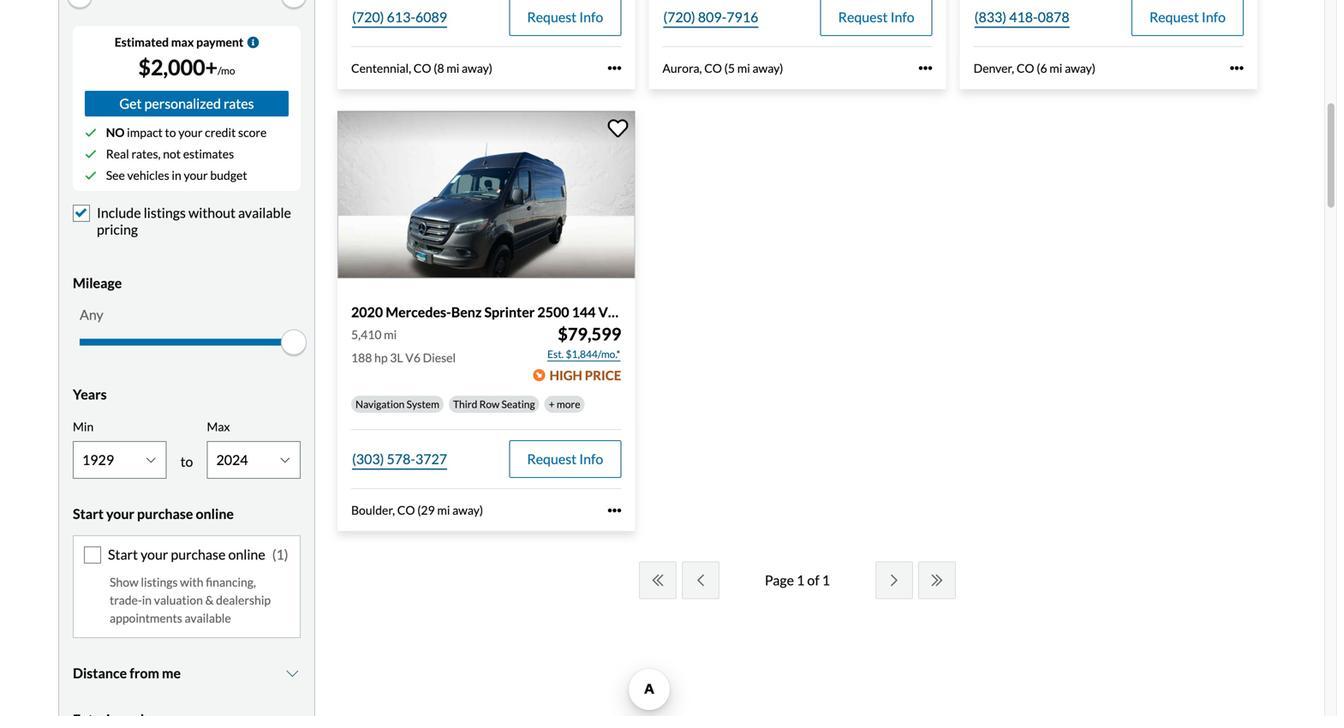 Task type: vqa. For each thing, say whether or not it's contained in the screenshot.
payment
yes



Task type: describe. For each thing, give the bounding box(es) containing it.
start your purchase online (1)
[[108, 546, 288, 563]]

+ more
[[549, 398, 581, 410]]

578-
[[387, 451, 416, 467]]

1 vertical spatial to
[[180, 453, 193, 470]]

mileage button
[[73, 262, 301, 305]]

request for 0878
[[1150, 8, 1200, 25]]

(720) for (720) 809-7916
[[664, 8, 696, 25]]

your up the estimates
[[178, 125, 203, 140]]

me
[[162, 665, 181, 682]]

info for (833) 418-0878
[[1202, 8, 1226, 25]]

v6 inside 5,410 mi 188 hp 3l v6 diesel
[[406, 351, 421, 365]]

$2,000+
[[138, 55, 218, 80]]

high
[[550, 368, 583, 383]]

2020
[[351, 304, 383, 320]]

valuation
[[154, 593, 203, 608]]

financing,
[[206, 575, 256, 590]]

pricing
[[97, 221, 138, 238]]

trade-
[[110, 593, 142, 608]]

estimated
[[115, 35, 169, 49]]

away) for (720) 809-7916
[[753, 61, 784, 75]]

0 vertical spatial in
[[172, 168, 181, 183]]

chevron right image
[[886, 574, 903, 588]]

start your purchase online button
[[73, 493, 301, 535]]

appointments
[[110, 611, 182, 626]]

2 check image from the top
[[85, 170, 97, 182]]

price
[[585, 368, 622, 383]]

get
[[119, 95, 142, 112]]

chevron double right image
[[929, 574, 946, 588]]

418-
[[1010, 8, 1038, 25]]

boulder, co (29 mi away)
[[351, 503, 483, 518]]

get personalized rates
[[119, 95, 254, 112]]

without
[[189, 204, 236, 221]]

ellipsis h image for denver, co (6 mi away)
[[1231, 61, 1244, 75]]

info circle image
[[247, 36, 259, 48]]

not
[[163, 147, 181, 161]]

passenger
[[683, 304, 745, 320]]

(720) 809-7916
[[664, 8, 759, 25]]

van
[[748, 304, 772, 320]]

1 horizontal spatial v6
[[599, 304, 616, 320]]

5,410
[[351, 327, 382, 342]]

2500
[[538, 304, 569, 320]]

+
[[549, 398, 555, 410]]

(833)
[[975, 8, 1007, 25]]

check image
[[85, 148, 97, 160]]

request info for 3727
[[527, 451, 604, 467]]

budget
[[210, 168, 247, 183]]

request for 6089
[[527, 8, 577, 25]]

your down the estimates
[[184, 168, 208, 183]]

your down "start your purchase online"
[[141, 546, 168, 563]]

613-
[[387, 8, 416, 25]]

(303) 578-3727 button
[[351, 440, 448, 478]]

diesel
[[423, 351, 456, 365]]

away) right (29
[[453, 503, 483, 518]]

high
[[619, 304, 648, 320]]

chevron double left image
[[649, 574, 667, 588]]

(8
[[434, 61, 444, 75]]

navigation
[[356, 398, 405, 410]]

info for (720) 613-6089
[[579, 8, 604, 25]]

credit
[[205, 125, 236, 140]]

est.
[[548, 348, 564, 360]]

request for 7916
[[839, 8, 888, 25]]

centennial, co (8 mi away)
[[351, 61, 493, 75]]

mi right (29
[[437, 503, 450, 518]]

centennial,
[[351, 61, 411, 75]]

1 1 from the left
[[797, 572, 805, 589]]

3l
[[390, 351, 403, 365]]

benz
[[451, 304, 482, 320]]

get personalized rates button
[[85, 91, 289, 117]]

request info for 0878
[[1150, 8, 1226, 25]]

max
[[207, 419, 230, 434]]

years
[[73, 386, 107, 403]]

188
[[351, 351, 372, 365]]

aurora, co (5 mi away)
[[663, 61, 784, 75]]

page
[[765, 572, 794, 589]]

score
[[238, 125, 267, 140]]

6089
[[416, 8, 447, 25]]

1 check image from the top
[[85, 127, 97, 139]]

/mo
[[218, 64, 235, 77]]

&
[[205, 593, 214, 608]]

(303) 578-3727
[[352, 451, 447, 467]]

max
[[171, 35, 194, 49]]

no
[[106, 125, 125, 140]]

online for start your purchase online
[[196, 505, 234, 522]]

denver, co (6 mi away)
[[974, 61, 1096, 75]]

seating
[[502, 398, 535, 410]]

start for start your purchase online (1)
[[108, 546, 138, 563]]

request info for 6089
[[527, 8, 604, 25]]

(5
[[725, 61, 735, 75]]

0 vertical spatial to
[[165, 125, 176, 140]]

ellipsis h image for (720) 613-6089
[[608, 61, 622, 75]]

ellipsis h image for boulder, co (29 mi away)
[[608, 504, 622, 517]]

in inside show listings with financing, trade-in valuation & dealership appointments available
[[142, 593, 152, 608]]

estimates
[[183, 147, 234, 161]]

chevron down image
[[284, 667, 301, 680]]

(6
[[1037, 61, 1048, 75]]

info for (720) 809-7916
[[891, 8, 915, 25]]

dealership
[[216, 593, 271, 608]]

(833) 418-0878
[[975, 8, 1070, 25]]

impact
[[127, 125, 163, 140]]



Task type: locate. For each thing, give the bounding box(es) containing it.
distance from me button
[[73, 652, 301, 695]]

mi for (833) 418-0878
[[1050, 61, 1063, 75]]

1 vertical spatial check image
[[85, 170, 97, 182]]

0 vertical spatial purchase
[[137, 505, 193, 522]]

payment
[[196, 35, 244, 49]]

high price
[[550, 368, 622, 383]]

(720) left 613-
[[352, 8, 384, 25]]

available inside show listings with financing, trade-in valuation & dealership appointments available
[[185, 611, 231, 626]]

0 vertical spatial listings
[[144, 204, 186, 221]]

navigation system
[[356, 398, 440, 410]]

page 1 of 1
[[765, 572, 830, 589]]

request info for 7916
[[839, 8, 915, 25]]

start your purchase online
[[73, 505, 234, 522]]

check image down check image
[[85, 170, 97, 182]]

1 right the of
[[822, 572, 830, 589]]

co for 7916
[[705, 61, 722, 75]]

0 vertical spatial online
[[196, 505, 234, 522]]

0878
[[1038, 8, 1070, 25]]

1 horizontal spatial start
[[108, 546, 138, 563]]

1 horizontal spatial ellipsis h image
[[919, 61, 933, 75]]

4wd
[[774, 304, 807, 320]]

ellipsis h image for (720) 809-7916
[[919, 61, 933, 75]]

request info button for (303) 578-3727
[[509, 440, 622, 478]]

(720) for (720) 613-6089
[[352, 8, 384, 25]]

in up appointments
[[142, 593, 152, 608]]

mi right (6
[[1050, 61, 1063, 75]]

see
[[106, 168, 125, 183]]

show listings with financing, trade-in valuation & dealership appointments available
[[110, 575, 271, 626]]

start inside dropdown button
[[73, 505, 104, 522]]

est. $1,844/mo.* button
[[547, 346, 622, 363]]

1 vertical spatial v6
[[406, 351, 421, 365]]

include
[[97, 204, 141, 221]]

available
[[238, 204, 291, 221], [185, 611, 231, 626]]

3727
[[416, 451, 447, 467]]

away) right (5
[[753, 61, 784, 75]]

available inside include listings without available pricing
[[238, 204, 291, 221]]

available down &
[[185, 611, 231, 626]]

request info button for (720) 613-6089
[[509, 0, 622, 36]]

1 vertical spatial in
[[142, 593, 152, 608]]

$79,599
[[558, 324, 622, 345]]

(303)
[[352, 451, 384, 467]]

(720) 809-7916 button
[[663, 0, 760, 36]]

of
[[808, 572, 820, 589]]

your up 'show'
[[106, 505, 135, 522]]

0 horizontal spatial (720)
[[352, 8, 384, 25]]

available down budget
[[238, 204, 291, 221]]

check image up check image
[[85, 127, 97, 139]]

away) right (6
[[1065, 61, 1096, 75]]

1 vertical spatial ellipsis h image
[[608, 504, 622, 517]]

$2,000+ /mo
[[138, 55, 235, 80]]

1 (720) from the left
[[352, 8, 384, 25]]

(720) inside (720) 809-7916 "button"
[[664, 8, 696, 25]]

check image
[[85, 127, 97, 139], [85, 170, 97, 182]]

0 vertical spatial available
[[238, 204, 291, 221]]

request info button
[[509, 0, 622, 36], [821, 0, 933, 36], [1132, 0, 1244, 36], [509, 440, 622, 478]]

show
[[110, 575, 139, 590]]

with
[[180, 575, 204, 590]]

online
[[196, 505, 234, 522], [228, 546, 265, 563]]

(833) 418-0878 button
[[974, 0, 1071, 36]]

1 vertical spatial available
[[185, 611, 231, 626]]

ellipsis h image
[[1231, 61, 1244, 75], [608, 504, 622, 517]]

in down not
[[172, 168, 181, 183]]

2 (720) from the left
[[664, 8, 696, 25]]

row
[[480, 398, 500, 410]]

1 vertical spatial online
[[228, 546, 265, 563]]

(720) inside (720) 613-6089 button
[[352, 8, 384, 25]]

online for start your purchase online (1)
[[228, 546, 265, 563]]

(720) 613-6089
[[352, 8, 447, 25]]

ellipsis h image left aurora,
[[608, 61, 622, 75]]

144
[[572, 304, 596, 320]]

v6 right 3l
[[406, 351, 421, 365]]

estimated max payment
[[115, 35, 244, 49]]

real rates, not estimates
[[106, 147, 234, 161]]

purchase for start your purchase online (1)
[[171, 546, 226, 563]]

0 vertical spatial v6
[[599, 304, 616, 320]]

online up financing,
[[228, 546, 265, 563]]

purchase inside dropdown button
[[137, 505, 193, 522]]

system
[[407, 398, 440, 410]]

0 horizontal spatial available
[[185, 611, 231, 626]]

(720)
[[352, 8, 384, 25], [664, 8, 696, 25]]

away) for (833) 418-0878
[[1065, 61, 1096, 75]]

0 vertical spatial start
[[73, 505, 104, 522]]

start for start your purchase online
[[73, 505, 104, 522]]

mi for (720) 613-6089
[[447, 61, 460, 75]]

your
[[178, 125, 203, 140], [184, 168, 208, 183], [106, 505, 135, 522], [141, 546, 168, 563]]

1 left the of
[[797, 572, 805, 589]]

to up real rates, not estimates
[[165, 125, 176, 140]]

purchase up start your purchase online (1) at the left of the page
[[137, 505, 193, 522]]

denver,
[[974, 61, 1015, 75]]

mi right (5
[[738, 61, 750, 75]]

1 horizontal spatial to
[[180, 453, 193, 470]]

distance
[[73, 665, 127, 682]]

co for 0878
[[1017, 61, 1035, 75]]

mi
[[447, 61, 460, 75], [738, 61, 750, 75], [1050, 61, 1063, 75], [384, 327, 397, 342], [437, 503, 450, 518]]

hp
[[375, 351, 388, 365]]

1 horizontal spatial available
[[238, 204, 291, 221]]

0 horizontal spatial 1
[[797, 572, 805, 589]]

listings inside include listings without available pricing
[[144, 204, 186, 221]]

aurora,
[[663, 61, 702, 75]]

to up start your purchase online dropdown button
[[180, 453, 193, 470]]

request info
[[527, 8, 604, 25], [839, 8, 915, 25], [1150, 8, 1226, 25], [527, 451, 604, 467]]

1 horizontal spatial 1
[[822, 572, 830, 589]]

co left (6
[[1017, 61, 1035, 75]]

sprinter
[[485, 304, 535, 320]]

vehicles
[[127, 168, 169, 183]]

see vehicles in your budget
[[106, 168, 247, 183]]

away) for (720) 613-6089
[[462, 61, 493, 75]]

(720) 613-6089 button
[[351, 0, 448, 36]]

co left (8
[[414, 61, 431, 75]]

online inside start your purchase online dropdown button
[[196, 505, 234, 522]]

mi right (8
[[447, 61, 460, 75]]

request info button for (833) 418-0878
[[1132, 0, 1244, 36]]

0 horizontal spatial v6
[[406, 351, 421, 365]]

gray 2020 mercedes-benz sprinter 2500 144 v6 high roof passenger van 4wd van four-wheel drive automatic image
[[338, 111, 635, 278]]

third
[[453, 398, 478, 410]]

real
[[106, 147, 129, 161]]

0 horizontal spatial ellipsis h image
[[608, 61, 622, 75]]

0 horizontal spatial start
[[73, 505, 104, 522]]

1 horizontal spatial ellipsis h image
[[1231, 61, 1244, 75]]

mercedes-
[[386, 304, 451, 320]]

0 horizontal spatial ellipsis h image
[[608, 504, 622, 517]]

2 ellipsis h image from the left
[[919, 61, 933, 75]]

ellipsis h image left denver,
[[919, 61, 933, 75]]

third row seating
[[453, 398, 535, 410]]

0 vertical spatial ellipsis h image
[[1231, 61, 1244, 75]]

purchase up with
[[171, 546, 226, 563]]

no impact to your credit score
[[106, 125, 267, 140]]

v6 right the 144
[[599, 304, 616, 320]]

mi up 3l
[[384, 327, 397, 342]]

listings inside show listings with financing, trade-in valuation & dealership appointments available
[[141, 575, 178, 590]]

your inside dropdown button
[[106, 505, 135, 522]]

co left (5
[[705, 61, 722, 75]]

listings down see vehicles in your budget
[[144, 204, 186, 221]]

1 ellipsis h image from the left
[[608, 61, 622, 75]]

1 vertical spatial purchase
[[171, 546, 226, 563]]

(29
[[418, 503, 435, 518]]

1 vertical spatial listings
[[141, 575, 178, 590]]

any
[[80, 306, 103, 323]]

(1)
[[272, 546, 288, 563]]

request for 3727
[[527, 451, 577, 467]]

away) right (8
[[462, 61, 493, 75]]

include listings without available pricing
[[97, 204, 291, 238]]

request info button for (720) 809-7916
[[821, 0, 933, 36]]

info for (303) 578-3727
[[579, 451, 604, 467]]

co left (29
[[397, 503, 415, 518]]

purchase for start your purchase online
[[137, 505, 193, 522]]

from
[[130, 665, 159, 682]]

min
[[73, 419, 94, 434]]

mileage
[[73, 275, 122, 291]]

roof
[[651, 304, 680, 320]]

1 horizontal spatial (720)
[[664, 8, 696, 25]]

listings up 'valuation'
[[141, 575, 178, 590]]

to
[[165, 125, 176, 140], [180, 453, 193, 470]]

(720) left 809- at the top of the page
[[664, 8, 696, 25]]

ellipsis h image
[[608, 61, 622, 75], [919, 61, 933, 75]]

0 horizontal spatial to
[[165, 125, 176, 140]]

1 vertical spatial start
[[108, 546, 138, 563]]

chevron left image
[[692, 574, 709, 588]]

0 vertical spatial check image
[[85, 127, 97, 139]]

boulder,
[[351, 503, 395, 518]]

rates
[[224, 95, 254, 112]]

online up start your purchase online (1) at the left of the page
[[196, 505, 234, 522]]

mi inside 5,410 mi 188 hp 3l v6 diesel
[[384, 327, 397, 342]]

listings for with
[[141, 575, 178, 590]]

2 1 from the left
[[822, 572, 830, 589]]

co for 6089
[[414, 61, 431, 75]]

7916
[[727, 8, 759, 25]]

mi for (720) 809-7916
[[738, 61, 750, 75]]

5,410 mi 188 hp 3l v6 diesel
[[351, 327, 456, 365]]

2020 mercedes-benz sprinter 2500 144 v6 high roof passenger van 4wd
[[351, 304, 807, 320]]

start
[[73, 505, 104, 522], [108, 546, 138, 563]]

0 horizontal spatial in
[[142, 593, 152, 608]]

1 horizontal spatial in
[[172, 168, 181, 183]]

listings for without
[[144, 204, 186, 221]]



